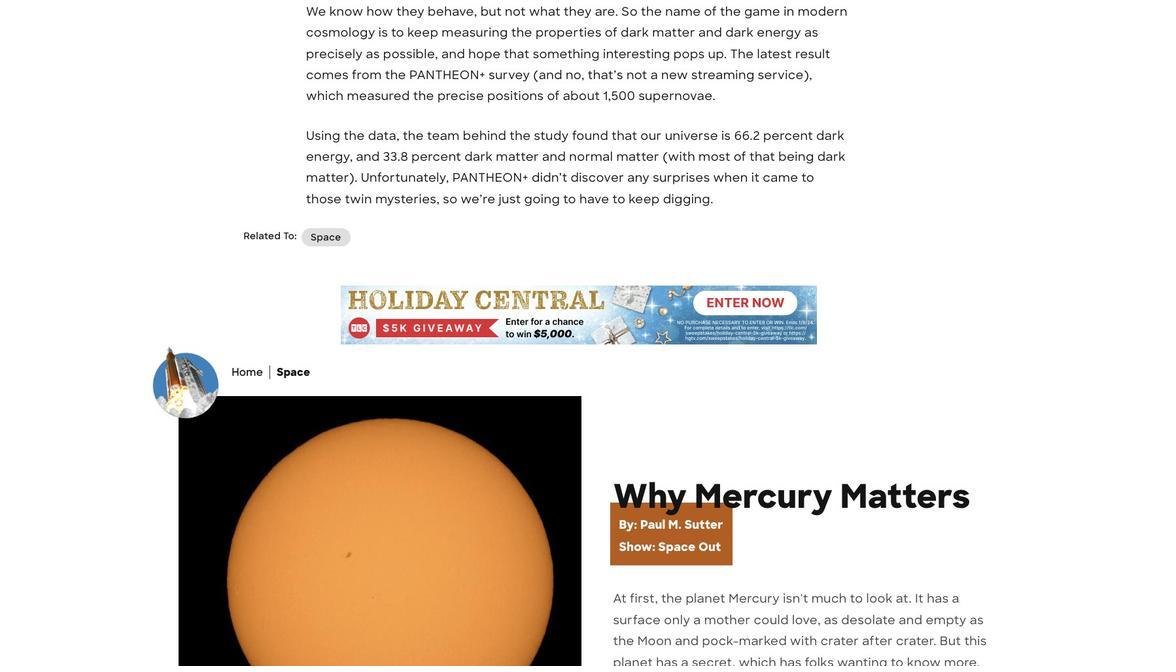 Task type: describe. For each thing, give the bounding box(es) containing it.
33.8
[[383, 149, 408, 165]]

keep inside we know how they behave, but not what they are. so the name of the game in modern cosmology is to keep measuring the properties of dark matter and dark energy as precisely as possible, and hope that something interesting pops up. the latest result comes from the pantheon+ survey (and no, that's not a new streaming service), which measured the precise positions of about 1,500 supernovae.
[[408, 25, 439, 41]]

matter up any
[[617, 149, 660, 165]]

matter inside we know how they behave, but not what they are. so the name of the game in modern cosmology is to keep measuring the properties of dark matter and dark energy as precisely as possible, and hope that something interesting pops up. the latest result comes from the pantheon+ survey (and no, that's not a new streaming service), which measured the precise positions of about 1,500 supernovae.
[[653, 25, 696, 41]]

mother
[[705, 613, 751, 629]]

keep inside using the data, the team behind the study found that our universe is 66.2 percent dark energy, and 33.8 percent dark matter and normal matter (with most of that being dark matter). unfortunately, pantheon+ didn't discover any surprises when it came to those twin mysteries, so we're just going to have to keep digging.
[[629, 192, 660, 207]]

have
[[580, 192, 610, 207]]

and down measuring
[[442, 46, 465, 62]]

using the data, the team behind the study found that our universe is 66.2 percent dark energy, and 33.8 percent dark matter and normal matter (with most of that being dark matter). unfortunately, pantheon+ didn't discover any surprises when it came to those twin mysteries, so we're just going to have to keep digging.
[[306, 128, 846, 207]]

we
[[306, 4, 326, 19]]

why mercury matters by: paul m. sutter show: space out
[[613, 476, 971, 556]]

matter).
[[306, 170, 358, 186]]

(and
[[534, 67, 563, 83]]

something
[[533, 46, 600, 62]]

discover
[[571, 170, 625, 186]]

and down only
[[676, 634, 699, 650]]

no,
[[566, 67, 585, 83]]

a right only
[[694, 613, 701, 629]]

and up crater.
[[899, 613, 923, 629]]

0 horizontal spatial not
[[505, 4, 526, 19]]

at
[[613, 592, 627, 608]]

to inside we know how they behave, but not what they are. so the name of the game in modern cosmology is to keep measuring the properties of dark matter and dark energy as precisely as possible, and hope that something interesting pops up. the latest result comes from the pantheon+ survey (and no, that's not a new streaming service), which measured the precise positions of about 1,500 supernovae.
[[391, 25, 404, 41]]

space inside space link
[[311, 232, 341, 244]]

after
[[863, 634, 893, 650]]

universe
[[665, 128, 719, 144]]

comes
[[306, 67, 349, 83]]

going
[[525, 192, 560, 207]]

know inside we know how they behave, but not what they are. so the name of the game in modern cosmology is to keep measuring the properties of dark matter and dark energy as precisely as possible, and hope that something interesting pops up. the latest result comes from the pantheon+ survey (and no, that's not a new streaming service), which measured the precise positions of about 1,500 supernovae.
[[330, 4, 363, 19]]

desolate
[[842, 613, 896, 629]]

isn't
[[783, 592, 809, 608]]

at.
[[896, 592, 912, 608]]

game
[[745, 4, 781, 19]]

space out link
[[659, 540, 721, 556]]

1 horizontal spatial percent
[[764, 128, 813, 144]]

pantheon+ inside we know how they behave, but not what they are. so the name of the game in modern cosmology is to keep measuring the properties of dark matter and dark energy as precisely as possible, and hope that something interesting pops up. the latest result comes from the pantheon+ survey (and no, that's not a new streaming service), which measured the precise positions of about 1,500 supernovae.
[[410, 67, 486, 83]]

survey
[[489, 67, 530, 83]]

the down possible,
[[385, 67, 406, 83]]

behave,
[[428, 4, 478, 19]]

most
[[699, 149, 731, 165]]

using
[[306, 128, 341, 144]]

modern
[[798, 4, 848, 19]]

the left data,
[[344, 128, 365, 144]]

the down what
[[512, 25, 533, 41]]

interesting
[[603, 46, 671, 62]]

and down data,
[[356, 149, 380, 165]]

surprises
[[653, 170, 710, 186]]

of down the (and
[[547, 89, 560, 104]]

2 horizontal spatial has
[[927, 592, 949, 608]]

of down are.
[[605, 25, 618, 41]]

as up "this"
[[970, 613, 984, 629]]

home
[[232, 366, 263, 379]]

the down surface
[[613, 634, 635, 650]]

1 vertical spatial percent
[[412, 149, 461, 165]]

hope
[[469, 46, 501, 62]]

to left look
[[851, 592, 864, 608]]

pantheon+ inside using the data, the team behind the study found that our universe is 66.2 percent dark energy, and 33.8 percent dark matter and normal matter (with most of that being dark matter). unfortunately, pantheon+ didn't discover any surprises when it came to those twin mysteries, so we're just going to have to keep digging.
[[453, 170, 529, 186]]

came
[[763, 170, 799, 186]]

much
[[812, 592, 847, 608]]

and up up.
[[699, 25, 723, 41]]

pock-
[[702, 634, 739, 650]]

properties
[[536, 25, 602, 41]]

of inside using the data, the team behind the study found that our universe is 66.2 percent dark energy, and 33.8 percent dark matter and normal matter (with most of that being dark matter). unfortunately, pantheon+ didn't discover any surprises when it came to those twin mysteries, so we're just going to have to keep digging.
[[734, 149, 747, 165]]

measuring
[[442, 25, 508, 41]]

as up from
[[366, 46, 380, 62]]

the up only
[[662, 592, 683, 608]]

more.
[[945, 655, 981, 667]]

the right so
[[641, 4, 662, 19]]

as down much
[[824, 613, 838, 629]]

to down crater.
[[891, 655, 904, 667]]

could
[[754, 613, 789, 629]]

mysteries,
[[376, 192, 440, 207]]

how
[[367, 4, 394, 19]]

1 vertical spatial space
[[277, 366, 310, 379]]

sutter
[[685, 518, 724, 534]]

crater.
[[897, 634, 937, 650]]

being
[[779, 149, 815, 165]]

so
[[443, 192, 458, 207]]

we're
[[461, 192, 496, 207]]

data,
[[368, 128, 400, 144]]

which inside at first, the planet mercury isn't much to look at. it has a surface only a mother could love, as desolate and empty as the moon and pock-marked with crater after crater. but this planet has a secret, which has folks wanting to know more.
[[739, 655, 777, 667]]

1 vertical spatial not
[[627, 67, 648, 83]]

energy,
[[306, 149, 353, 165]]

is inside using the data, the team behind the study found that our universe is 66.2 percent dark energy, and 33.8 percent dark matter and normal matter (with most of that being dark matter). unfortunately, pantheon+ didn't discover any surprises when it came to those twin mysteries, so we're just going to have to keep digging.
[[722, 128, 731, 144]]

name
[[666, 4, 701, 19]]

streaming
[[692, 67, 755, 83]]

positions
[[487, 89, 544, 104]]

digging.
[[663, 192, 714, 207]]

in
[[784, 4, 795, 19]]

a up empty
[[952, 592, 960, 608]]

1,500
[[603, 89, 636, 104]]

(with
[[663, 149, 696, 165]]

new
[[662, 67, 688, 83]]

mercury inside why mercury matters by: paul m. sutter show: space out
[[695, 476, 833, 518]]

unfortunately,
[[361, 170, 449, 186]]

about
[[563, 89, 600, 104]]

study
[[534, 128, 569, 144]]

didn't
[[532, 170, 568, 186]]

surface
[[613, 613, 661, 629]]

look
[[867, 592, 893, 608]]

mercury inside at first, the planet mercury isn't much to look at. it has a surface only a mother could love, as desolate and empty as the moon and pock-marked with crater after crater. but this planet has a secret, which has folks wanting to know more.
[[729, 592, 780, 608]]

the left game
[[720, 4, 742, 19]]



Task type: locate. For each thing, give the bounding box(es) containing it.
we know how they behave, but not what they are. so the name of the game in modern cosmology is to keep measuring the properties of dark matter and dark energy as precisely as possible, and hope that something interesting pops up. the latest result comes from the pantheon+ survey (and no, that's not a new streaming service), which measured the precise positions of about 1,500 supernovae.
[[306, 4, 848, 104]]

the left study
[[510, 128, 531, 144]]

2 vertical spatial space
[[659, 540, 696, 556]]

from
[[352, 67, 382, 83]]

1 horizontal spatial that
[[612, 128, 638, 144]]

1 vertical spatial keep
[[629, 192, 660, 207]]

to left have
[[564, 192, 577, 207]]

not right "but"
[[505, 4, 526, 19]]

the
[[731, 46, 754, 62]]

0 vertical spatial pantheon+
[[410, 67, 486, 83]]

that up it
[[750, 149, 776, 165]]

1 vertical spatial that
[[612, 128, 638, 144]]

is down how
[[379, 25, 388, 41]]

know
[[330, 4, 363, 19], [907, 655, 941, 667]]

keep down any
[[629, 192, 660, 207]]

matter up didn't
[[496, 149, 539, 165]]

that inside we know how they behave, but not what they are. so the name of the game in modern cosmology is to keep measuring the properties of dark matter and dark energy as precisely as possible, and hope that something interesting pops up. the latest result comes from the pantheon+ survey (and no, that's not a new streaming service), which measured the precise positions of about 1,500 supernovae.
[[504, 46, 530, 62]]

has down moon
[[656, 655, 678, 667]]

this
[[965, 634, 987, 650]]

space inside why mercury matters by: paul m. sutter show: space out
[[659, 540, 696, 556]]

home link
[[225, 366, 270, 379]]

1 horizontal spatial they
[[564, 4, 592, 19]]

0 vertical spatial which
[[306, 89, 344, 104]]

so
[[622, 4, 638, 19]]

0 vertical spatial not
[[505, 4, 526, 19]]

love,
[[792, 613, 821, 629]]

supernovae.
[[639, 89, 716, 104]]

2 vertical spatial that
[[750, 149, 776, 165]]

at first, the planet mercury isn't much to look at. it has a surface only a mother could love, as desolate and empty as the moon and pock-marked with crater after crater. but this planet has a secret, which has folks wanting to know more.
[[613, 592, 987, 667]]

0 vertical spatial planet
[[686, 592, 726, 608]]

1 horizontal spatial is
[[722, 128, 731, 144]]

latest
[[757, 46, 792, 62]]

measured
[[347, 89, 410, 104]]

which down comes
[[306, 89, 344, 104]]

is inside we know how they behave, but not what they are. so the name of the game in modern cosmology is to keep measuring the properties of dark matter and dark energy as precisely as possible, and hope that something interesting pops up. the latest result comes from the pantheon+ survey (and no, that's not a new streaming service), which measured the precise positions of about 1,500 supernovae.
[[379, 25, 388, 41]]

out
[[699, 540, 721, 556]]

first,
[[630, 592, 658, 608]]

space right "to:"
[[311, 232, 341, 244]]

space down 'm.'
[[659, 540, 696, 556]]

0 horizontal spatial is
[[379, 25, 388, 41]]

as
[[805, 25, 819, 41], [366, 46, 380, 62], [824, 613, 838, 629], [970, 613, 984, 629]]

space link
[[302, 229, 351, 247], [270, 366, 317, 379]]

2 horizontal spatial that
[[750, 149, 776, 165]]

space link right the home link
[[270, 366, 317, 379]]

0 vertical spatial mercury
[[695, 476, 833, 518]]

that
[[504, 46, 530, 62], [612, 128, 638, 144], [750, 149, 776, 165]]

2 they from the left
[[564, 4, 592, 19]]

planet down moon
[[613, 655, 653, 667]]

they
[[397, 4, 425, 19], [564, 4, 592, 19]]

secret,
[[692, 655, 736, 667]]

pantheon+ up precise
[[410, 67, 486, 83]]

advertisement region
[[341, 286, 817, 345]]

0 vertical spatial space
[[311, 232, 341, 244]]

0 vertical spatial that
[[504, 46, 530, 62]]

know inside at first, the planet mercury isn't much to look at. it has a surface only a mother could love, as desolate and empty as the moon and pock-marked with crater after crater. but this planet has a secret, which has folks wanting to know more.
[[907, 655, 941, 667]]

planet
[[686, 592, 726, 608], [613, 655, 653, 667]]

not down "interesting"
[[627, 67, 648, 83]]

which
[[306, 89, 344, 104], [739, 655, 777, 667]]

crater
[[821, 634, 859, 650]]

to right have
[[613, 192, 626, 207]]

0 vertical spatial percent
[[764, 128, 813, 144]]

marked
[[739, 634, 787, 650]]

keep up possible,
[[408, 25, 439, 41]]

up.
[[708, 46, 727, 62]]

by:
[[619, 518, 638, 534]]

it
[[916, 592, 924, 608]]

1 vertical spatial is
[[722, 128, 731, 144]]

1 vertical spatial pantheon+
[[453, 170, 529, 186]]

1 horizontal spatial not
[[627, 67, 648, 83]]

1 horizontal spatial planet
[[686, 592, 726, 608]]

that up survey at left top
[[504, 46, 530, 62]]

matter
[[653, 25, 696, 41], [496, 149, 539, 165], [617, 149, 660, 165]]

space link right "to:"
[[302, 229, 351, 247]]

percent down team
[[412, 149, 461, 165]]

but
[[481, 4, 502, 19]]

team
[[427, 128, 460, 144]]

only
[[664, 613, 691, 629]]

the
[[641, 4, 662, 19], [720, 4, 742, 19], [512, 25, 533, 41], [385, 67, 406, 83], [413, 89, 434, 104], [344, 128, 365, 144], [403, 128, 424, 144], [510, 128, 531, 144], [662, 592, 683, 608], [613, 634, 635, 650]]

keep
[[408, 25, 439, 41], [629, 192, 660, 207]]

found
[[572, 128, 609, 144]]

planet up mother at the right bottom of the page
[[686, 592, 726, 608]]

0 vertical spatial space link
[[302, 229, 351, 247]]

1 horizontal spatial has
[[780, 655, 802, 667]]

1 vertical spatial space link
[[270, 366, 317, 379]]

space right the home link
[[277, 366, 310, 379]]

a
[[651, 67, 658, 83], [952, 592, 960, 608], [694, 613, 701, 629], [682, 655, 689, 667]]

percent up being
[[764, 128, 813, 144]]

0 vertical spatial know
[[330, 4, 363, 19]]

0 horizontal spatial know
[[330, 4, 363, 19]]

to up possible,
[[391, 25, 404, 41]]

related
[[244, 230, 281, 242]]

0 horizontal spatial which
[[306, 89, 344, 104]]

0 vertical spatial is
[[379, 25, 388, 41]]

precise
[[438, 89, 484, 104]]

0 horizontal spatial they
[[397, 4, 425, 19]]

normal
[[569, 149, 613, 165]]

when
[[714, 170, 748, 186]]

energy
[[757, 25, 802, 41]]

is left the 66.2 in the right top of the page
[[722, 128, 731, 144]]

those
[[306, 192, 342, 207]]

precisely
[[306, 46, 363, 62]]

1 vertical spatial mercury
[[729, 592, 780, 608]]

has down with
[[780, 655, 802, 667]]

1 horizontal spatial know
[[907, 655, 941, 667]]

is
[[379, 25, 388, 41], [722, 128, 731, 144]]

of
[[704, 4, 717, 19], [605, 25, 618, 41], [547, 89, 560, 104], [734, 149, 747, 165]]

paul m. sutter link
[[641, 518, 724, 534]]

any
[[628, 170, 650, 186]]

pantheon+ up we're
[[453, 170, 529, 186]]

they up the properties
[[564, 4, 592, 19]]

0 horizontal spatial that
[[504, 46, 530, 62]]

related to:
[[244, 230, 297, 242]]

folks
[[805, 655, 834, 667]]

1 they from the left
[[397, 4, 425, 19]]

that left our
[[612, 128, 638, 144]]

to
[[391, 25, 404, 41], [802, 170, 815, 186], [564, 192, 577, 207], [613, 192, 626, 207], [851, 592, 864, 608], [891, 655, 904, 667]]

as up result at the top right
[[805, 25, 819, 41]]

to down being
[[802, 170, 815, 186]]

matter down name
[[653, 25, 696, 41]]

1 vertical spatial which
[[739, 655, 777, 667]]

0 horizontal spatial percent
[[412, 149, 461, 165]]

know down crater.
[[907, 655, 941, 667]]

0 horizontal spatial has
[[656, 655, 678, 667]]

know up 'cosmology'
[[330, 4, 363, 19]]

that's
[[588, 67, 624, 83]]

to:
[[284, 230, 297, 242]]

what
[[529, 4, 561, 19]]

1 vertical spatial planet
[[613, 655, 653, 667]]

moon
[[638, 634, 672, 650]]

show:
[[619, 540, 656, 556]]

are.
[[595, 4, 619, 19]]

the up 33.8 at top
[[403, 128, 424, 144]]

has right it on the bottom right
[[927, 592, 949, 608]]

our
[[641, 128, 662, 144]]

why
[[613, 476, 687, 518]]

1 horizontal spatial which
[[739, 655, 777, 667]]

0 horizontal spatial keep
[[408, 25, 439, 41]]

which down marked
[[739, 655, 777, 667]]

empty
[[926, 613, 967, 629]]

wanting
[[838, 655, 888, 667]]

paul
[[641, 518, 666, 534]]

0 vertical spatial keep
[[408, 25, 439, 41]]

it
[[752, 170, 760, 186]]

the left precise
[[413, 89, 434, 104]]

space
[[311, 232, 341, 244], [277, 366, 310, 379], [659, 540, 696, 556]]

behind
[[463, 128, 507, 144]]

possible,
[[383, 46, 438, 62]]

which inside we know how they behave, but not what they are. so the name of the game in modern cosmology is to keep measuring the properties of dark matter and dark energy as precisely as possible, and hope that something interesting pops up. the latest result comes from the pantheon+ survey (and no, that's not a new streaming service), which measured the precise positions of about 1,500 supernovae.
[[306, 89, 344, 104]]

a inside we know how they behave, but not what they are. so the name of the game in modern cosmology is to keep measuring the properties of dark matter and dark energy as precisely as possible, and hope that something interesting pops up. the latest result comes from the pantheon+ survey (and no, that's not a new streaming service), which measured the precise positions of about 1,500 supernovae.
[[651, 67, 658, 83]]

of down the 66.2 in the right top of the page
[[734, 149, 747, 165]]

just
[[499, 192, 521, 207]]

1 horizontal spatial keep
[[629, 192, 660, 207]]

and down study
[[543, 149, 566, 165]]

they right how
[[397, 4, 425, 19]]

of right name
[[704, 4, 717, 19]]

1 vertical spatial know
[[907, 655, 941, 667]]

twin
[[345, 192, 372, 207]]

66.2
[[734, 128, 760, 144]]

0 horizontal spatial planet
[[613, 655, 653, 667]]

a left new
[[651, 67, 658, 83]]

result
[[796, 46, 831, 62]]

with
[[791, 634, 818, 650]]

a left secret,
[[682, 655, 689, 667]]



Task type: vqa. For each thing, say whether or not it's contained in the screenshot.
Home
yes



